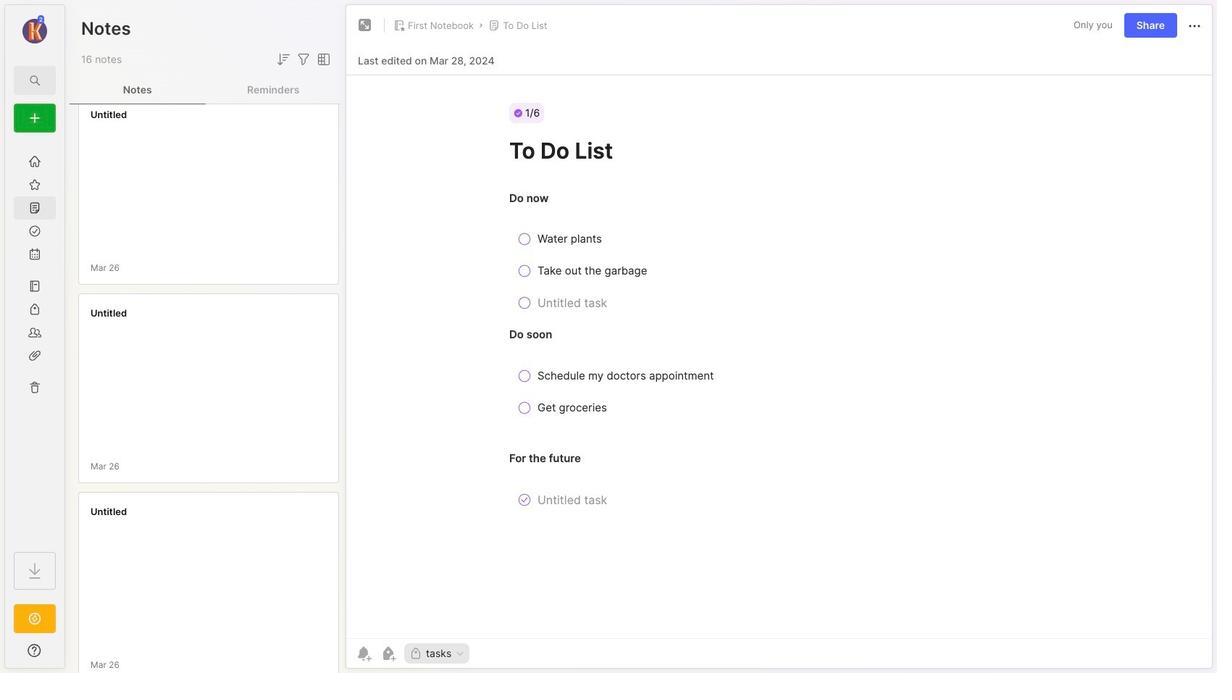 Task type: vqa. For each thing, say whether or not it's contained in the screenshot.
Search TEXT FIELD
no



Task type: describe. For each thing, give the bounding box(es) containing it.
home image
[[28, 154, 42, 169]]

upgrade image
[[26, 610, 43, 628]]

Add filters field
[[295, 51, 312, 68]]

View options field
[[312, 51, 333, 68]]

main element
[[0, 0, 70, 673]]

Sort options field
[[275, 51, 292, 68]]

Note Editor text field
[[346, 75, 1213, 639]]

expand note image
[[357, 17, 374, 34]]

add a reminder image
[[355, 645, 373, 663]]

click to expand image
[[63, 647, 74, 664]]



Task type: locate. For each thing, give the bounding box(es) containing it.
WHAT'S NEW field
[[5, 639, 65, 663]]

edit search image
[[26, 72, 43, 89]]

note window element
[[346, 4, 1213, 673]]

tree inside main element
[[5, 141, 65, 539]]

tree
[[5, 141, 65, 539]]

more actions image
[[1187, 17, 1204, 35]]

tasks Tag actions field
[[452, 649, 466, 659]]

add filters image
[[295, 51, 312, 68]]

More actions field
[[1187, 16, 1204, 35]]

add tag image
[[380, 645, 397, 663]]

Account field
[[5, 14, 65, 46]]

tab list
[[70, 75, 341, 104]]



